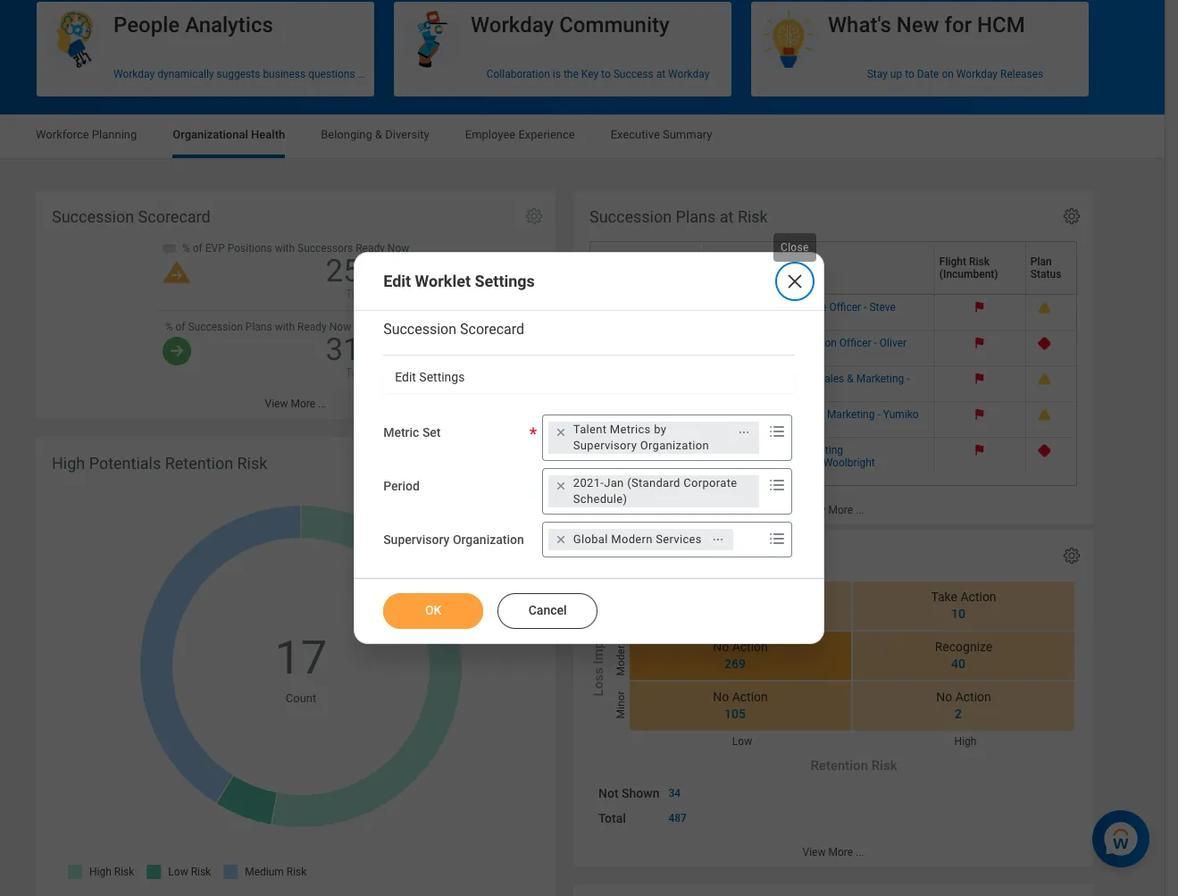 Task type: locate. For each thing, give the bounding box(es) containing it.
view more ... link down woolbright
[[574, 495, 1094, 525]]

2 vertical spatial x small image
[[552, 531, 570, 548]]

no inside no action 2
[[936, 690, 953, 704]]

officer for executive
[[829, 301, 861, 314]]

view more ... up are we at risk of an aging workforce? element
[[803, 846, 864, 858]]

... inside loss impact by retention element
[[856, 846, 864, 858]]

executive left the 'summary'
[[611, 128, 660, 141]]

- for p-00002 chief information officer - oliver reynolds
[[874, 337, 877, 349]]

... up are we at risk of an aging workforce? element
[[856, 846, 864, 858]]

- left yumiko
[[878, 408, 881, 421]]

10 button
[[952, 606, 968, 623]]

organization
[[640, 438, 709, 452], [453, 532, 524, 547]]

x small image left global
[[552, 531, 570, 548]]

0 horizontal spatial of
[[176, 321, 185, 333]]

2 vertical spatial executive
[[754, 373, 799, 385]]

1 vertical spatial with
[[275, 321, 295, 333]]

to right the up
[[905, 67, 915, 80]]

1 vertical spatial more
[[829, 504, 853, 516]]

1 vertical spatial view more ... link
[[574, 495, 1094, 525]]

woolbright
[[823, 457, 875, 469]]

target for 25.0%
[[346, 288, 376, 300]]

global modern services, press delete to clear value. option
[[548, 529, 733, 550]]

0 vertical spatial prompts image
[[766, 474, 788, 496]]

- left steve
[[864, 301, 867, 314]]

low
[[732, 735, 752, 748]]

view down lisa
[[803, 504, 826, 516]]

2 target from the top
[[346, 367, 376, 379]]

1 vertical spatial high
[[955, 735, 977, 748]]

no action 269
[[713, 640, 768, 671]]

0 vertical spatial %
[[182, 242, 190, 255]]

target left 60.0%
[[346, 288, 376, 300]]

105
[[725, 707, 746, 721]]

p- up 00002
[[711, 301, 721, 314]]

scorecard
[[138, 207, 211, 226], [460, 321, 525, 338]]

workday community button
[[394, 2, 732, 69]]

edit down 31.8%
[[395, 370, 416, 384]]

- left lisa
[[795, 457, 798, 469]]

executive left 'vp,'
[[754, 373, 799, 385]]

1 vertical spatial executive
[[781, 301, 827, 314]]

5 p- from the top
[[711, 444, 721, 457]]

0 vertical spatial view more ...
[[265, 398, 327, 410]]

successors down 60.0%
[[354, 321, 409, 333]]

edit worklet settings dialog
[[354, 252, 824, 644]]

on left your on the top of the page
[[390, 67, 402, 80]]

1 prompts image from the top
[[766, 474, 788, 496]]

more inside loss impact by retention element
[[829, 846, 853, 858]]

- inside p-00001 chief executive officer - steve morgan
[[864, 301, 867, 314]]

successors right positions
[[298, 242, 353, 255]]

edit left worklet on the left top
[[383, 272, 411, 291]]

recognize
[[935, 640, 993, 654]]

0 horizontal spatial high
[[52, 454, 85, 473]]

now up 60.0%
[[388, 242, 409, 255]]

1 horizontal spatial at
[[720, 207, 734, 226]]

view inside loss impact by retention element
[[803, 846, 826, 858]]

& left diversity
[[375, 128, 382, 141]]

% up neutral good image
[[165, 321, 173, 333]]

1 vertical spatial view
[[803, 504, 826, 516]]

of up neutral good image
[[176, 321, 185, 333]]

ready down 25.0% target 60.0%
[[298, 321, 327, 333]]

1 vertical spatial ...
[[856, 504, 864, 516]]

action up 269 button
[[732, 640, 768, 654]]

impact
[[628, 547, 678, 566]]

succession down 60.0%
[[383, 321, 457, 338]]

p- inside p-00002 chief information officer - oliver reynolds
[[711, 337, 721, 349]]

&
[[375, 128, 382, 141], [847, 373, 854, 385]]

settings
[[475, 272, 535, 291], [419, 370, 465, 384]]

2 with from the top
[[275, 321, 295, 333]]

neutral warning image
[[162, 262, 191, 283]]

1 vertical spatial settings
[[419, 370, 465, 384]]

high down 2 button
[[955, 735, 977, 748]]

view more ... for loss impact by retention
[[803, 846, 864, 858]]

by right metrics
[[654, 422, 667, 436]]

cancel button
[[498, 593, 598, 629]]

tab list
[[18, 115, 1147, 158]]

0 vertical spatial ...
[[318, 398, 327, 410]]

2 vertical spatial marketing
[[796, 444, 843, 457]]

more for loss impact by retention
[[829, 846, 853, 858]]

with right positions
[[275, 242, 295, 255]]

suggests
[[217, 67, 260, 80]]

1 horizontal spatial &
[[847, 373, 854, 385]]

edit
[[383, 272, 411, 291], [395, 370, 416, 384]]

lisa
[[801, 457, 821, 469]]

p- for 00040
[[711, 408, 721, 421]]

officer inside p-00001 chief executive officer - steve morgan
[[829, 301, 861, 314]]

0 horizontal spatial scorecard
[[138, 207, 211, 226]]

2 vertical spatial view more ... link
[[574, 837, 1094, 867]]

0 horizontal spatial &
[[375, 128, 382, 141]]

plan status
[[1031, 256, 1062, 281]]

workday dynamically suggests business questions based on your tenant link
[[37, 60, 458, 87]]

x small image for set
[[552, 423, 570, 441]]

1 vertical spatial of
[[176, 321, 185, 333]]

x image
[[784, 271, 806, 292]]

organizational
[[173, 128, 248, 141]]

- up yumiko
[[907, 373, 910, 385]]

global modern services element
[[573, 531, 702, 547]]

1 vertical spatial succession scorecard
[[383, 321, 525, 338]]

view more ... link
[[36, 389, 556, 419], [574, 495, 1094, 525], [574, 837, 1094, 867]]

community
[[559, 13, 670, 38]]

chief
[[754, 301, 779, 314], [754, 337, 779, 349]]

on right the date
[[942, 67, 954, 80]]

p- inside p-00001 chief executive officer - steve morgan
[[711, 301, 721, 314]]

1 vertical spatial successors
[[354, 321, 409, 333]]

view inside 'succession scorecard' element
[[265, 398, 288, 410]]

neutral good image
[[162, 337, 191, 366]]

officer left steve
[[829, 301, 861, 314]]

view more ... down % of succession plans with ready now successors
[[265, 398, 327, 410]]

action inside take action 10
[[961, 590, 997, 604]]

1 horizontal spatial to
[[905, 67, 915, 80]]

- inside the p-00076 executive vp, sales & marketing - jake lee
[[907, 373, 910, 385]]

high left potentials
[[52, 454, 85, 473]]

view more ... link down % of succession plans with ready now successors
[[36, 389, 556, 419]]

x small image inside 2021-jan (standard corporate schedule), press delete to clear value. option
[[552, 477, 570, 495]]

p- down jake
[[711, 408, 721, 421]]

chief inside p-00002 chief information officer - oliver reynolds
[[754, 337, 779, 349]]

with down % of evp positions with successors ready now
[[275, 321, 295, 333]]

0 vertical spatial succession scorecard
[[52, 207, 211, 226]]

2 button
[[955, 706, 965, 723]]

0 vertical spatial organization
[[640, 438, 709, 452]]

1 p- from the top
[[711, 301, 721, 314]]

0 horizontal spatial on
[[390, 67, 402, 80]]

1 vertical spatial view more ...
[[803, 504, 864, 516]]

1 horizontal spatial supervisory
[[573, 438, 637, 452]]

view more ... for succession plans at risk
[[803, 504, 864, 516]]

executive inside p-00001 chief executive officer - steve morgan
[[781, 301, 827, 314]]

people analytics
[[113, 13, 273, 38]]

1 vertical spatial marketing
[[827, 408, 875, 421]]

p-00040 vice president, marketing - yumiko sato link
[[711, 405, 919, 433]]

chief right 00001
[[754, 301, 779, 314]]

to right key
[[601, 67, 611, 80]]

25.0% up metric
[[381, 367, 409, 379]]

p- inside the p-00076 executive vp, sales & marketing - jake lee
[[711, 373, 721, 385]]

2 horizontal spatial retention
[[811, 758, 868, 774]]

3 p- from the top
[[711, 373, 721, 385]]

1 vertical spatial 25.0%
[[381, 367, 409, 379]]

1 vertical spatial edit
[[395, 370, 416, 384]]

ready
[[356, 242, 385, 255], [298, 321, 327, 333]]

1 vertical spatial now
[[329, 321, 351, 333]]

view more ... link up are we at risk of an aging workforce? element
[[574, 837, 1094, 867]]

action inside no action 2
[[956, 690, 991, 704]]

view inside succession plans at risk element
[[803, 504, 826, 516]]

...
[[318, 398, 327, 410], [856, 504, 864, 516], [856, 846, 864, 858]]

% up neutral warning icon
[[182, 242, 190, 255]]

- inside p-00002 chief information officer - oliver reynolds
[[874, 337, 877, 349]]

2 p- from the top
[[711, 337, 721, 349]]

action up 10 button
[[961, 590, 997, 604]]

... inside succession plans at risk element
[[856, 504, 864, 516]]

0 vertical spatial x small image
[[552, 423, 570, 441]]

stay
[[867, 67, 888, 80]]

0 vertical spatial successors
[[298, 242, 353, 255]]

executive down 'x' icon
[[781, 301, 827, 314]]

00002
[[721, 337, 751, 349]]

1 horizontal spatial %
[[182, 242, 190, 255]]

ok
[[425, 603, 442, 617]]

p- down morgan
[[711, 337, 721, 349]]

p- for 00076
[[711, 373, 721, 385]]

people
[[113, 13, 180, 38]]

action inside no action 269
[[732, 640, 768, 654]]

chief right 00002
[[754, 337, 779, 349]]

talent metrics by supervisory organization element
[[573, 422, 728, 454]]

p- inside p-00120 director, marketing communications - lisa woolbright
[[711, 444, 721, 457]]

& right sales
[[847, 373, 854, 385]]

dynamically
[[157, 67, 214, 80]]

0 vertical spatial of
[[193, 242, 203, 255]]

0 vertical spatial officer
[[829, 301, 861, 314]]

1 horizontal spatial organization
[[640, 438, 709, 452]]

1 horizontal spatial succession scorecard
[[383, 321, 525, 338]]

1 x small image from the top
[[552, 423, 570, 441]]

25.0% left worklet on the left top
[[326, 253, 409, 290]]

scorecard up evp
[[138, 207, 211, 226]]

scorecard inside edit worklet settings dialog
[[460, 321, 525, 338]]

prompts image
[[766, 421, 788, 442]]

marketing
[[856, 373, 904, 385], [827, 408, 875, 421], [796, 444, 843, 457]]

supervisory
[[573, 438, 637, 452], [383, 532, 450, 547]]

are we at risk of an aging workforce? element
[[574, 884, 1094, 896]]

talent
[[573, 422, 607, 436]]

potentials
[[89, 454, 161, 473]]

... down 31.8% target 25.0%
[[318, 398, 327, 410]]

with for ready
[[275, 321, 295, 333]]

0 vertical spatial with
[[275, 242, 295, 255]]

retention
[[165, 454, 233, 473], [702, 547, 771, 566], [811, 758, 868, 774]]

- left oliver
[[874, 337, 877, 349]]

1 vertical spatial scorecard
[[460, 321, 525, 338]]

no up 269
[[713, 640, 729, 654]]

succession down the executive summary
[[590, 207, 672, 226]]

high potentials retention risk element
[[36, 437, 556, 896]]

0 vertical spatial chief
[[754, 301, 779, 314]]

view more ... link for loss impact by retention
[[574, 837, 1094, 867]]

more for succession plans at risk
[[829, 504, 853, 516]]

business
[[263, 67, 306, 80]]

0 vertical spatial view
[[265, 398, 288, 410]]

action
[[961, 590, 997, 604], [732, 640, 768, 654], [732, 690, 768, 704], [956, 690, 991, 704]]

0 vertical spatial &
[[375, 128, 382, 141]]

vp,
[[802, 373, 816, 385]]

- for p-00040 vice president, marketing - yumiko sato
[[878, 408, 881, 421]]

ready up 60.0%
[[356, 242, 385, 255]]

what's new for hcm
[[828, 13, 1025, 38]]

stay up to date on workday releases
[[867, 67, 1044, 80]]

17
[[275, 631, 327, 685]]

p-00120 director, marketing communications - lisa woolbright link
[[711, 441, 875, 469]]

0 horizontal spatial succession scorecard
[[52, 207, 211, 226]]

no inside no action 105
[[713, 690, 729, 704]]

settings right worklet on the left top
[[475, 272, 535, 291]]

1 vertical spatial %
[[165, 321, 173, 333]]

... inside 'succession scorecard' element
[[318, 398, 327, 410]]

view down % of succession plans with ready now successors
[[265, 398, 288, 410]]

shown
[[622, 787, 660, 801]]

view more ... down woolbright
[[803, 504, 864, 516]]

1 horizontal spatial ready
[[356, 242, 385, 255]]

view more ... for succession scorecard
[[265, 398, 327, 410]]

supervisory down period
[[383, 532, 450, 547]]

marketing down sales
[[827, 408, 875, 421]]

0 vertical spatial more
[[291, 398, 315, 410]]

more down woolbright
[[829, 504, 853, 516]]

0 vertical spatial marketing
[[856, 373, 904, 385]]

0 horizontal spatial %
[[165, 321, 173, 333]]

1 vertical spatial retention
[[702, 547, 771, 566]]

officer inside p-00002 chief information officer - oliver reynolds
[[840, 337, 872, 349]]

metrics
[[610, 422, 651, 436]]

executive inside the p-00076 executive vp, sales & marketing - jake lee
[[754, 373, 799, 385]]

officer
[[829, 301, 861, 314], [840, 337, 872, 349]]

view more ... inside succession plans at risk element
[[803, 504, 864, 516]]

0 vertical spatial by
[[654, 422, 667, 436]]

x small image
[[552, 423, 570, 441], [552, 477, 570, 495], [552, 531, 570, 548]]

now down 25.0% target 60.0%
[[329, 321, 351, 333]]

target left edit settings
[[346, 367, 376, 379]]

1 horizontal spatial scorecard
[[460, 321, 525, 338]]

3 x small image from the top
[[552, 531, 570, 548]]

view up are we at risk of an aging workforce? element
[[803, 846, 826, 858]]

... for risk
[[856, 504, 864, 516]]

0 horizontal spatial to
[[601, 67, 611, 80]]

no down 40
[[936, 690, 953, 704]]

plans down the 'summary'
[[676, 207, 716, 226]]

target inside 31.8% target 25.0%
[[346, 367, 376, 379]]

no for no action 269
[[713, 640, 729, 654]]

0 vertical spatial high
[[52, 454, 85, 473]]

p-00040 vice president, marketing - yumiko sato
[[711, 408, 919, 433]]

success
[[614, 67, 654, 80]]

- inside p-00040 vice president, marketing - yumiko sato
[[878, 408, 881, 421]]

health
[[251, 128, 285, 141]]

p-00120 director, marketing communications - lisa woolbright
[[711, 444, 875, 469]]

workday dynamically suggests business questions based on your tenant
[[113, 67, 458, 80]]

1 horizontal spatial now
[[388, 242, 409, 255]]

1 vertical spatial officer
[[840, 337, 872, 349]]

target inside 25.0% target 60.0%
[[346, 288, 376, 300]]

up
[[891, 67, 902, 80]]

(standard
[[627, 476, 680, 489]]

retention risk
[[811, 758, 897, 774]]

marketing down oliver
[[856, 373, 904, 385]]

workday left the releases on the right of the page
[[957, 67, 998, 80]]

1 vertical spatial &
[[847, 373, 854, 385]]

2 vertical spatial more
[[829, 846, 853, 858]]

chief inside p-00001 chief executive officer - steve morgan
[[754, 301, 779, 314]]

supervisory down talent
[[573, 438, 637, 452]]

officer for information
[[840, 337, 872, 349]]

2 vertical spatial ...
[[856, 846, 864, 858]]

reynolds
[[711, 349, 755, 362]]

x small image inside global modern services, press delete to clear value. option
[[552, 531, 570, 548]]

workday down people
[[113, 67, 155, 80]]

view for succession plans at risk
[[803, 504, 826, 516]]

view more ... inside 'succession scorecard' element
[[265, 398, 327, 410]]

1 with from the top
[[275, 242, 295, 255]]

by down services
[[682, 547, 698, 566]]

view more ... inside loss impact by retention element
[[803, 846, 864, 858]]

questions
[[308, 67, 355, 80]]

x small image left "2021-"
[[552, 477, 570, 495]]

1 vertical spatial at
[[720, 207, 734, 226]]

view for loss impact by retention
[[803, 846, 826, 858]]

positions
[[228, 242, 272, 255]]

succession scorecard down the edit worklet settings
[[383, 321, 525, 338]]

x small image left talent
[[552, 423, 570, 441]]

plans
[[676, 207, 716, 226], [246, 321, 272, 333]]

2 x small image from the top
[[552, 477, 570, 495]]

is
[[553, 67, 561, 80]]

1 vertical spatial supervisory
[[383, 532, 450, 547]]

1 chief from the top
[[754, 301, 779, 314]]

0 vertical spatial supervisory
[[573, 438, 637, 452]]

1 horizontal spatial retention
[[702, 547, 771, 566]]

0 vertical spatial retention
[[165, 454, 233, 473]]

action inside no action 105
[[732, 690, 768, 704]]

1 horizontal spatial high
[[955, 735, 977, 748]]

2 prompts image from the top
[[766, 528, 788, 549]]

40
[[952, 657, 966, 671]]

releases
[[1001, 67, 1044, 80]]

2 chief from the top
[[754, 337, 779, 349]]

workday right success
[[668, 67, 710, 80]]

1 target from the top
[[346, 288, 376, 300]]

succession up neutral good image
[[188, 321, 243, 333]]

0 vertical spatial view more ... link
[[36, 389, 556, 419]]

p- down reynolds
[[711, 373, 721, 385]]

more down % of succession plans with ready now successors
[[291, 398, 315, 410]]

action up '105' button on the bottom of the page
[[732, 690, 768, 704]]

employee
[[465, 128, 516, 141]]

0 vertical spatial edit
[[383, 272, 411, 291]]

0 vertical spatial settings
[[475, 272, 535, 291]]

high inside loss impact by retention element
[[955, 735, 977, 748]]

supervisory organization
[[383, 532, 524, 547]]

p- inside p-00040 vice president, marketing - yumiko sato
[[711, 408, 721, 421]]

succession scorecard up neutral warning icon
[[52, 207, 211, 226]]

steve
[[870, 301, 896, 314]]

0 vertical spatial ready
[[356, 242, 385, 255]]

more
[[291, 398, 315, 410], [829, 504, 853, 516], [829, 846, 853, 858]]

of for succession
[[176, 321, 185, 333]]

prompts image right related actions image
[[766, 528, 788, 549]]

of left evp
[[193, 242, 203, 255]]

0 vertical spatial scorecard
[[138, 207, 211, 226]]

action for 2
[[956, 690, 991, 704]]

scorecard down the edit worklet settings
[[460, 321, 525, 338]]

no inside no action 269
[[713, 640, 729, 654]]

- inside p-00120 director, marketing communications - lisa woolbright
[[795, 457, 798, 469]]

workday
[[471, 13, 554, 38], [113, 67, 155, 80], [668, 67, 710, 80], [957, 67, 998, 80]]

prompts image
[[766, 474, 788, 496], [766, 528, 788, 549]]

p- down sato
[[711, 444, 721, 457]]

plans down positions
[[246, 321, 272, 333]]

jan
[[604, 476, 624, 489]]

1 horizontal spatial of
[[193, 242, 203, 255]]

0 vertical spatial target
[[346, 288, 376, 300]]

stay up to date on workday releases link
[[751, 60, 1089, 87]]

0 horizontal spatial ready
[[298, 321, 327, 333]]

action up 2 button
[[956, 690, 991, 704]]

risk inside flight risk (incumbent)
[[969, 256, 990, 268]]

more inside succession plans at risk element
[[829, 504, 853, 516]]

flight risk (incumbent)
[[940, 256, 998, 281]]

0 horizontal spatial by
[[654, 422, 667, 436]]

prompts image down p-00120 director, marketing communications - lisa woolbright at right
[[766, 474, 788, 496]]

workday up collaboration
[[471, 13, 554, 38]]

2 on from the left
[[942, 67, 954, 80]]

more up are we at risk of an aging workforce? element
[[829, 846, 853, 858]]

269 button
[[725, 656, 749, 673]]

succession plans at risk element
[[574, 190, 1094, 525]]

more inside 'succession scorecard' element
[[291, 398, 315, 410]]

2
[[955, 707, 962, 721]]

settings up set
[[419, 370, 465, 384]]

risk
[[738, 207, 768, 226], [969, 256, 990, 268], [237, 454, 267, 473], [872, 758, 897, 774]]

1 horizontal spatial by
[[682, 547, 698, 566]]

sales
[[819, 373, 845, 385]]

1 horizontal spatial on
[[942, 67, 954, 80]]

talent metrics by supervisory organization
[[573, 422, 709, 452]]

0 horizontal spatial supervisory
[[383, 532, 450, 547]]

0 horizontal spatial settings
[[419, 370, 465, 384]]

... down woolbright
[[856, 504, 864, 516]]

1 vertical spatial plans
[[246, 321, 272, 333]]

officer left oliver
[[840, 337, 872, 349]]

1 vertical spatial x small image
[[552, 477, 570, 495]]

marketing down p-00040 vice president, marketing - yumiko sato
[[796, 444, 843, 457]]

related actions image
[[712, 533, 724, 546]]

1 vertical spatial organization
[[453, 532, 524, 547]]

plan status button
[[1031, 256, 1062, 281]]

experience
[[519, 128, 575, 141]]

& inside the p-00076 executive vp, sales & marketing - jake lee
[[847, 373, 854, 385]]

4 p- from the top
[[711, 408, 721, 421]]

no up 105
[[713, 690, 729, 704]]

succession scorecard inside edit worklet settings dialog
[[383, 321, 525, 338]]

1 horizontal spatial settings
[[475, 272, 535, 291]]

0 vertical spatial plans
[[676, 207, 716, 226]]

by inside talent metrics by supervisory organization
[[654, 422, 667, 436]]



Task type: describe. For each thing, give the bounding box(es) containing it.
action for 269
[[732, 640, 768, 654]]

269
[[725, 657, 746, 671]]

organizational health
[[173, 128, 285, 141]]

487
[[669, 812, 687, 825]]

34
[[669, 787, 681, 800]]

for
[[945, 13, 972, 38]]

% for % of succession plans with ready now successors
[[165, 321, 173, 333]]

loss
[[590, 547, 624, 566]]

collaboration is the key to success at workday link
[[394, 60, 732, 87]]

1 to from the left
[[601, 67, 611, 80]]

succession down workforce planning
[[52, 207, 134, 226]]

metric
[[383, 425, 419, 439]]

period
[[383, 479, 420, 493]]

p- for 00002
[[711, 337, 721, 349]]

by for metrics
[[654, 422, 667, 436]]

view more ... link for succession plans at risk
[[574, 495, 1094, 525]]

0 horizontal spatial organization
[[453, 532, 524, 547]]

vice
[[754, 408, 775, 421]]

more for succession scorecard
[[291, 398, 315, 410]]

& inside tab list
[[375, 128, 382, 141]]

with for successors
[[275, 242, 295, 255]]

succession inside edit worklet settings dialog
[[383, 321, 457, 338]]

worklet
[[415, 272, 471, 291]]

... for retention
[[856, 846, 864, 858]]

- for p-00120 director, marketing communications - lisa woolbright
[[795, 457, 798, 469]]

by for impact
[[682, 547, 698, 566]]

105 button
[[725, 706, 749, 723]]

hcm
[[977, 13, 1025, 38]]

supervisory inside talent metrics by supervisory organization
[[573, 438, 637, 452]]

2021-jan (standard corporate schedule)
[[573, 476, 737, 505]]

chief for executive
[[754, 301, 779, 314]]

related actions image
[[738, 426, 750, 438]]

belonging
[[321, 128, 372, 141]]

p-00001 chief executive officer - steve morgan
[[711, 301, 896, 326]]

0 horizontal spatial at
[[656, 67, 666, 80]]

prompts image for period
[[766, 474, 788, 496]]

no for no action 105
[[713, 690, 729, 704]]

flight risk (incumbent) button
[[940, 241, 1033, 294]]

schedule)
[[573, 492, 627, 505]]

collaboration is the key to success at workday
[[487, 67, 710, 80]]

talent metrics by supervisory organization, press delete to clear value. option
[[548, 422, 759, 454]]

2021-jan (standard corporate schedule) element
[[573, 475, 752, 507]]

edit settings
[[395, 370, 465, 384]]

tab list containing workforce planning
[[18, 115, 1147, 158]]

high for high
[[955, 735, 977, 748]]

view for succession scorecard
[[265, 398, 288, 410]]

00120
[[721, 444, 751, 457]]

action for 10
[[961, 590, 997, 604]]

new
[[897, 13, 939, 38]]

flight
[[940, 256, 967, 268]]

succession scorecard element
[[36, 190, 556, 419]]

high for high potentials retention risk
[[52, 454, 85, 473]]

0 vertical spatial now
[[388, 242, 409, 255]]

target for 31.8%
[[346, 367, 376, 379]]

p-00076 executive vp, sales & marketing - jake lee
[[711, 373, 910, 398]]

metric set
[[383, 425, 441, 439]]

edit for edit worklet settings
[[383, 272, 411, 291]]

17 button
[[275, 627, 330, 690]]

edit worklet settings
[[383, 272, 535, 291]]

2021-jan (standard corporate schedule), press delete to clear value. option
[[548, 475, 759, 507]]

executive summary
[[611, 128, 712, 141]]

no action 2
[[936, 690, 991, 721]]

plans inside 'succession scorecard' element
[[246, 321, 272, 333]]

60.0%
[[381, 288, 409, 300]]

oliver
[[880, 337, 907, 349]]

25.0% target 60.0%
[[326, 253, 409, 300]]

edit for edit settings
[[395, 370, 416, 384]]

director,
[[754, 444, 793, 457]]

- for p-00001 chief executive officer - steve morgan
[[864, 301, 867, 314]]

what's new for hcm button
[[751, 2, 1089, 69]]

0 vertical spatial executive
[[611, 128, 660, 141]]

p-00001 chief executive officer - steve morgan link
[[711, 298, 896, 326]]

organization inside talent metrics by supervisory organization
[[640, 438, 709, 452]]

succession plans at risk
[[590, 207, 768, 226]]

close tooltip
[[770, 228, 820, 264]]

workday inside button
[[471, 13, 554, 38]]

31.8%
[[326, 332, 409, 368]]

global
[[573, 532, 608, 546]]

chief for information
[[754, 337, 779, 349]]

0 horizontal spatial retention
[[165, 454, 233, 473]]

belonging & diversity
[[321, 128, 430, 141]]

not shown 34
[[599, 787, 681, 801]]

1 on from the left
[[390, 67, 402, 80]]

of for evp
[[193, 242, 203, 255]]

0 vertical spatial 25.0%
[[326, 253, 409, 290]]

action for 105
[[732, 690, 768, 704]]

plan
[[1031, 256, 1052, 268]]

take action 10
[[931, 590, 997, 621]]

10
[[952, 607, 966, 621]]

2 to from the left
[[905, 67, 915, 80]]

services
[[656, 532, 702, 546]]

x small image for organization
[[552, 531, 570, 548]]

analytics
[[185, 13, 273, 38]]

p- for 00001
[[711, 301, 721, 314]]

17 count
[[275, 631, 327, 705]]

0 horizontal spatial successors
[[298, 242, 353, 255]]

information
[[781, 337, 837, 349]]

workday community
[[471, 13, 670, 38]]

workforce planning
[[36, 128, 137, 141]]

risk inside loss impact by retention element
[[872, 758, 897, 774]]

summary
[[663, 128, 712, 141]]

marketing inside p-00120 director, marketing communications - lisa woolbright
[[796, 444, 843, 457]]

collaboration
[[487, 67, 550, 80]]

set
[[422, 425, 441, 439]]

1 horizontal spatial successors
[[354, 321, 409, 333]]

count
[[286, 691, 316, 705]]

total
[[599, 811, 626, 826]]

marketing inside p-00040 vice president, marketing - yumiko sato
[[827, 408, 875, 421]]

employee experience
[[465, 128, 575, 141]]

487 button
[[669, 811, 690, 825]]

25.0% inside 31.8% target 25.0%
[[381, 367, 409, 379]]

2 vertical spatial retention
[[811, 758, 868, 774]]

risk inside high potentials retention risk element
[[237, 454, 267, 473]]

(incumbent)
[[940, 268, 998, 281]]

not
[[599, 787, 619, 801]]

40 button
[[952, 656, 968, 673]]

p- for 00120
[[711, 444, 721, 457]]

evp
[[205, 242, 225, 255]]

planning
[[92, 128, 137, 141]]

view more ... link for succession scorecard
[[36, 389, 556, 419]]

no for no action 2
[[936, 690, 953, 704]]

34 button
[[669, 786, 684, 801]]

recognize 40
[[935, 640, 993, 671]]

key
[[581, 67, 599, 80]]

% for % of evp positions with successors ready now
[[182, 242, 190, 255]]

date
[[917, 67, 939, 80]]

loss impact by retention element
[[574, 530, 1094, 867]]

0 horizontal spatial now
[[329, 321, 351, 333]]

high potentials retention risk
[[52, 454, 267, 473]]

marketing inside the p-00076 executive vp, sales & marketing - jake lee
[[856, 373, 904, 385]]

modern
[[611, 532, 653, 546]]

1 vertical spatial ready
[[298, 321, 327, 333]]

ok button
[[383, 593, 483, 629]]

prompts image for supervisory organization
[[766, 528, 788, 549]]

1 horizontal spatial plans
[[676, 207, 716, 226]]

no action 105
[[713, 690, 768, 721]]

diversity
[[385, 128, 430, 141]]



Task type: vqa. For each thing, say whether or not it's contained in the screenshot.
RISK inside 'Element'
yes



